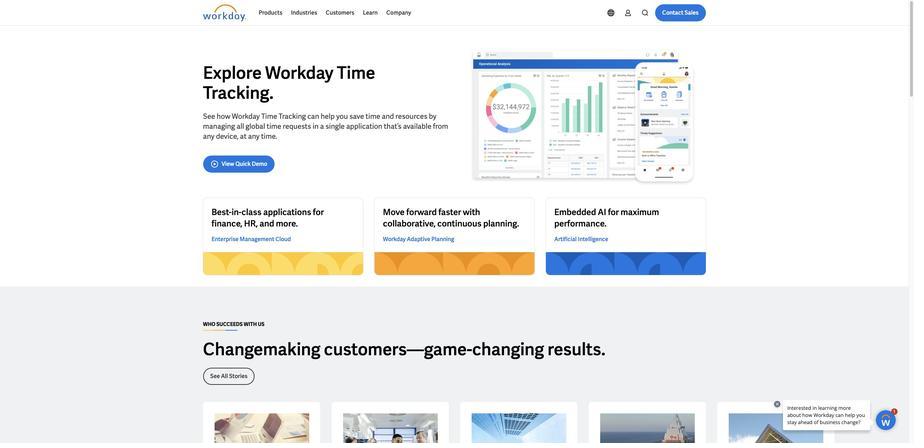 Task type: describe. For each thing, give the bounding box(es) containing it.
global
[[246, 122, 265, 131]]

changemaking customers—game-changing results.
[[203, 339, 606, 361]]

in-
[[232, 207, 242, 218]]

move
[[383, 207, 405, 218]]

planning.
[[483, 218, 519, 229]]

customers—game-
[[324, 339, 472, 361]]

requests
[[283, 122, 311, 131]]

at
[[240, 132, 247, 141]]

customers button
[[322, 4, 359, 21]]

company button
[[382, 4, 416, 21]]

changemaking
[[203, 339, 321, 361]]

help
[[321, 112, 335, 121]]

cloud
[[276, 236, 291, 243]]

a
[[320, 122, 324, 131]]

see all stories
[[210, 373, 248, 381]]

hr,
[[244, 218, 258, 229]]

intelligence
[[578, 236, 609, 243]]

contact
[[663, 9, 684, 16]]

ai
[[598, 207, 607, 218]]

learn button
[[359, 4, 382, 21]]

cushman & wakefield image
[[472, 414, 566, 444]]

planning
[[432, 236, 454, 243]]

management
[[240, 236, 274, 243]]

best-
[[212, 207, 232, 218]]

finance,
[[212, 218, 243, 229]]

stories
[[229, 373, 248, 381]]

enterprise management cloud
[[212, 236, 291, 243]]

view
[[222, 160, 234, 168]]

sales
[[685, 9, 699, 16]]

performance.
[[555, 218, 607, 229]]

with
[[244, 322, 257, 328]]

embedded
[[555, 207, 596, 218]]

save
[[350, 112, 364, 121]]

contact sales
[[663, 9, 699, 16]]

class
[[242, 207, 262, 218]]

products
[[259, 9, 283, 16]]

explore
[[203, 62, 262, 84]]

enterprise management cloud link
[[212, 235, 291, 244]]

industries
[[291, 9, 317, 16]]

collaborative,
[[383, 218, 436, 229]]

view quick demo
[[222, 160, 267, 168]]

workday inside see how workday time tracking can help you save time and resources by managing all global time requests in a single application that's available from any device, at any time.
[[232, 112, 260, 121]]

in
[[313, 122, 319, 131]]

resources
[[396, 112, 428, 121]]

how
[[217, 112, 230, 121]]

go to the homepage image
[[203, 4, 246, 21]]

keybank image
[[600, 414, 695, 444]]

2 any from the left
[[248, 132, 260, 141]]

learn
[[363, 9, 378, 16]]

tracking.
[[203, 82, 274, 104]]

see how workday time tracking can help you save time and resources by managing all global time requests in a single application that's available from any device, at any time.
[[203, 112, 448, 141]]

for inside embedded ai for maximum performance.
[[608, 207, 619, 218]]

continuous
[[438, 218, 482, 229]]

who succeeds with us
[[203, 322, 265, 328]]



Task type: vqa. For each thing, say whether or not it's contained in the screenshot.
the can
yes



Task type: locate. For each thing, give the bounding box(es) containing it.
and inside best-in-class applications for finance, hr, and more.
[[260, 218, 274, 229]]

demo
[[252, 160, 267, 168]]

any down global
[[248, 132, 260, 141]]

best-in-class applications for finance, hr, and more.
[[212, 207, 324, 229]]

for
[[313, 207, 324, 218], [608, 207, 619, 218]]

pwc image
[[215, 414, 309, 444]]

see inside see how workday time tracking can help you save time and resources by managing all global time requests in a single application that's available from any device, at any time.
[[203, 112, 215, 121]]

and inside see how workday time tracking can help you save time and resources by managing all global time requests in a single application that's available from any device, at any time.
[[382, 112, 394, 121]]

and
[[382, 112, 394, 121], [260, 218, 274, 229]]

products button
[[255, 4, 287, 21]]

2 horizontal spatial workday
[[383, 236, 406, 243]]

results.
[[548, 339, 606, 361]]

0 horizontal spatial any
[[203, 132, 215, 141]]

changing
[[472, 339, 544, 361]]

0 horizontal spatial time
[[267, 122, 281, 131]]

see for see all stories
[[210, 373, 220, 381]]

0 horizontal spatial workday
[[232, 112, 260, 121]]

see all stories link
[[203, 368, 255, 386]]

0 vertical spatial time
[[337, 62, 375, 84]]

maximum
[[621, 207, 659, 218]]

forward
[[407, 207, 437, 218]]

0 vertical spatial time
[[366, 112, 380, 121]]

faster
[[439, 207, 461, 218]]

embedded ai for maximum performance.
[[555, 207, 659, 229]]

0 vertical spatial workday
[[265, 62, 334, 84]]

workday adaptive planning link
[[383, 235, 454, 244]]

0 horizontal spatial and
[[260, 218, 274, 229]]

single
[[326, 122, 345, 131]]

time inside see how workday time tracking can help you save time and resources by managing all global time requests in a single application that's available from any device, at any time.
[[261, 112, 277, 121]]

for inside best-in-class applications for finance, hr, and more.
[[313, 207, 324, 218]]

1 horizontal spatial for
[[608, 207, 619, 218]]

more.
[[276, 218, 298, 229]]

0 horizontal spatial time
[[261, 112, 277, 121]]

that's
[[384, 122, 402, 131]]

1 vertical spatial workday
[[232, 112, 260, 121]]

see inside 'link'
[[210, 373, 220, 381]]

any down managing
[[203, 132, 215, 141]]

time.
[[261, 132, 277, 141]]

1 vertical spatial and
[[260, 218, 274, 229]]

workday
[[265, 62, 334, 84], [232, 112, 260, 121], [383, 236, 406, 243]]

see left all
[[210, 373, 220, 381]]

1 vertical spatial time
[[261, 112, 277, 121]]

see up managing
[[203, 112, 215, 121]]

workday inside "explore workday time tracking."
[[265, 62, 334, 84]]

1 vertical spatial see
[[210, 373, 220, 381]]

who
[[203, 322, 216, 328]]

time up application
[[366, 112, 380, 121]]

all
[[237, 122, 244, 131]]

us
[[258, 322, 265, 328]]

with
[[463, 207, 480, 218]]

time inside "explore workday time tracking."
[[337, 62, 375, 84]]

tracking
[[279, 112, 306, 121]]

0 vertical spatial see
[[203, 112, 215, 121]]

quick
[[235, 160, 251, 168]]

artificial intelligence link
[[555, 235, 609, 244]]

by
[[429, 112, 437, 121]]

1 horizontal spatial workday
[[265, 62, 334, 84]]

1 vertical spatial time
[[267, 122, 281, 131]]

1 horizontal spatial time
[[366, 112, 380, 121]]

and up that's
[[382, 112, 394, 121]]

contact sales link
[[655, 4, 706, 21]]

1 for from the left
[[313, 207, 324, 218]]

time up 'time.'
[[267, 122, 281, 131]]

ferring pharmaceuticals image
[[343, 414, 438, 444]]

2 vertical spatial workday
[[383, 236, 406, 243]]

view quick demo link
[[203, 156, 275, 173]]

for right ai
[[608, 207, 619, 218]]

see for see how workday time tracking can help you save time and resources by managing all global time requests in a single application that's available from any device, at any time.
[[203, 112, 215, 121]]

desktop view of financial management operational analysis dashboard showing operating expenses by cost center and mobile view of human capital management home screen showing suggested tasks and announcements. image
[[460, 49, 706, 187]]

explore workday time tracking.
[[203, 62, 375, 104]]

industries button
[[287, 4, 322, 21]]

see
[[203, 112, 215, 121], [210, 373, 220, 381]]

artificial
[[555, 236, 577, 243]]

0 vertical spatial and
[[382, 112, 394, 121]]

artificial intelligence
[[555, 236, 609, 243]]

1 horizontal spatial any
[[248, 132, 260, 141]]

0 horizontal spatial for
[[313, 207, 324, 218]]

application
[[346, 122, 383, 131]]

workday adaptive planning
[[383, 236, 454, 243]]

can
[[308, 112, 319, 121]]

carmax image
[[729, 414, 824, 444]]

2 for from the left
[[608, 207, 619, 218]]

time
[[366, 112, 380, 121], [267, 122, 281, 131]]

all
[[221, 373, 228, 381]]

adaptive
[[407, 236, 431, 243]]

from
[[433, 122, 448, 131]]

succeeds
[[217, 322, 243, 328]]

1 any from the left
[[203, 132, 215, 141]]

available
[[403, 122, 432, 131]]

time
[[337, 62, 375, 84], [261, 112, 277, 121]]

and right hr, in the left of the page
[[260, 218, 274, 229]]

customers
[[326, 9, 355, 16]]

applications
[[263, 207, 311, 218]]

managing
[[203, 122, 235, 131]]

move forward faster with collaborative, continuous planning.
[[383, 207, 519, 229]]

workday inside workday adaptive planning link
[[383, 236, 406, 243]]

for right applications
[[313, 207, 324, 218]]

1 horizontal spatial and
[[382, 112, 394, 121]]

1 horizontal spatial time
[[337, 62, 375, 84]]

company
[[387, 9, 411, 16]]

you
[[336, 112, 348, 121]]

enterprise
[[212, 236, 239, 243]]

device,
[[216, 132, 239, 141]]

any
[[203, 132, 215, 141], [248, 132, 260, 141]]



